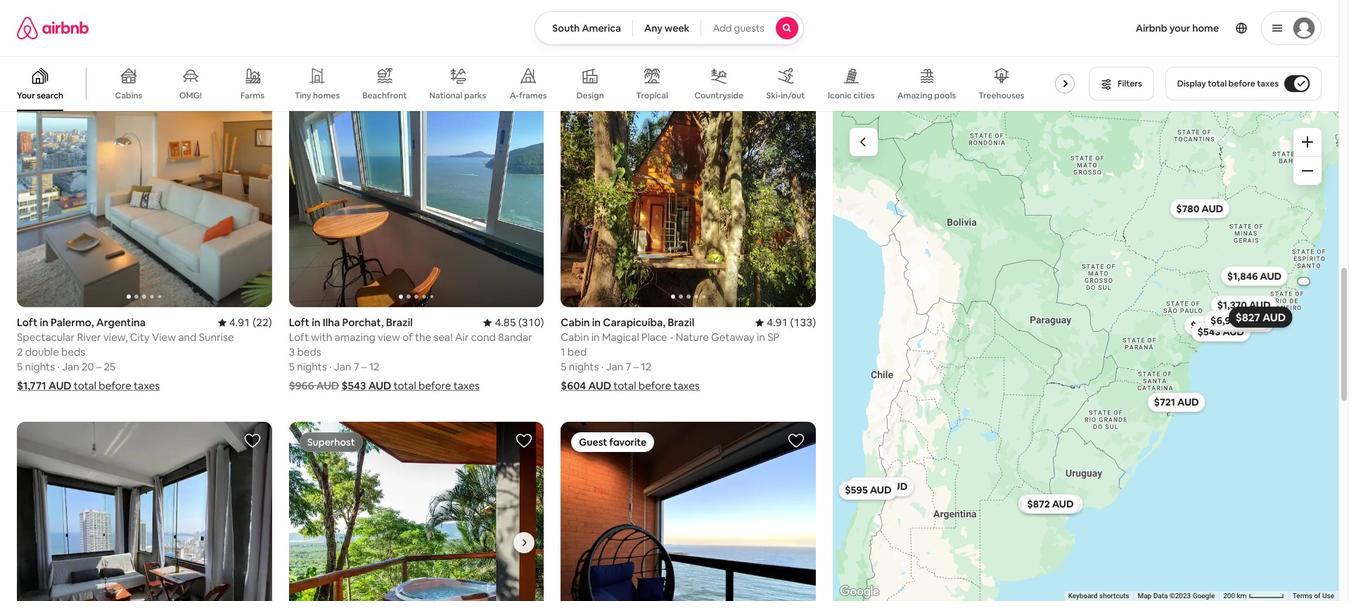 Task type: vqa. For each thing, say whether or not it's contained in the screenshot.
Loft in Palermo, Argentina Spectacular River view, City View and Sunrise 2 double beds 5 nights · Jan 20 – 25 $1,771 AUD total before taxes 4.91
yes



Task type: locate. For each thing, give the bounding box(es) containing it.
0 vertical spatial $1,771 aud
[[17, 379, 72, 393]]

1 cabin from the top
[[561, 316, 590, 329]]

0 horizontal spatial 4.91
[[229, 316, 250, 329]]

1 horizontal spatial $1,205 aud
[[854, 481, 908, 493]]

5 left 16
[[17, 3, 23, 17]]

porchat,
[[342, 316, 384, 329]]

group containing national parks
[[0, 56, 1087, 111]]

3 jan from the left
[[606, 360, 623, 374]]

nights inside cabin in carapicuíba, brazil cabin in magical place - nature getaway in sp 1 bed 5 nights · jan 7 – 12 $604 aud total before taxes
[[569, 360, 599, 374]]

dec inside the 5 nights · dec 16 – 21 $1,205 aud total before taxes
[[62, 3, 82, 17]]

0 horizontal spatial 12
[[369, 360, 380, 374]]

7 down the magical
[[626, 360, 632, 374]]

5 up south
[[561, 3, 567, 17]]

12 down place
[[641, 360, 652, 374]]

0 horizontal spatial $1,771 aud
[[17, 379, 72, 393]]

dec
[[62, 3, 82, 17], [606, 3, 626, 17]]

$6,974 aud button
[[1204, 310, 1272, 330]]

before
[[101, 22, 134, 36], [644, 22, 677, 36], [1229, 78, 1256, 89], [99, 379, 131, 393], [419, 379, 451, 393], [639, 379, 671, 393]]

– left 27
[[642, 3, 648, 17]]

nights left 16
[[25, 3, 55, 17]]

before inside cabin in carapicuíba, brazil cabin in magical place - nature getaway in sp 1 bed 5 nights · jan 7 – 12 $604 aud total before taxes
[[639, 379, 671, 393]]

before down 'sea!'
[[419, 379, 451, 393]]

national
[[429, 90, 463, 101]]

– inside loft in ilha porchat, brazil loft with amazing view of the sea! air cond 8andar 3 beds 5 nights · jan 7 – 12 $966 aud $543 aud total before taxes
[[362, 360, 367, 374]]

before right display
[[1229, 78, 1256, 89]]

$1,771 aud button
[[1018, 494, 1083, 514]]

0 vertical spatial $1,814 aud
[[561, 22, 617, 36]]

any
[[645, 22, 663, 34]]

1 4.91 from the left
[[229, 316, 250, 329]]

total down the magical
[[614, 379, 636, 393]]

group
[[0, 56, 1087, 111], [17, 65, 272, 308], [289, 65, 544, 308], [561, 65, 816, 308], [17, 422, 272, 602], [289, 422, 544, 602], [561, 422, 816, 602]]

taxes inside the loft in palermo, argentina spectacular river view, city view and sunrise 2 double beds 5 nights · jan 20 – 25 $1,771 aud total before taxes
[[134, 379, 160, 393]]

2 brazil from the left
[[668, 316, 695, 329]]

2 horizontal spatial jan
[[606, 360, 623, 374]]

· inside the 5 nights · dec 16 – 21 $1,205 aud total before taxes
[[57, 3, 60, 17]]

total inside the loft in palermo, argentina spectacular river view, city view and sunrise 2 double beds 5 nights · jan 20 – 25 $1,771 aud total before taxes
[[74, 379, 96, 393]]

total inside loft in ilha porchat, brazil loft with amazing view of the sea! air cond 8andar 3 beds 5 nights · jan 7 – 12 $966 aud $543 aud total before taxes
[[394, 379, 416, 393]]

1 horizontal spatial $604 aud
[[1191, 319, 1238, 332]]

4.91 for cabin in carapicuíba, brazil cabin in magical place - nature getaway in sp 1 bed 5 nights · jan 7 – 12 $604 aud total before taxes
[[767, 316, 788, 329]]

total down view
[[394, 379, 416, 393]]

0 horizontal spatial $543 aud
[[342, 379, 391, 393]]

dec left 16
[[62, 3, 82, 17]]

1 vertical spatial of
[[1315, 593, 1321, 600]]

in for palermo,
[[40, 316, 48, 329]]

national parks
[[429, 90, 486, 101]]

total down 16
[[76, 22, 99, 36]]

loft
[[17, 316, 38, 329], [289, 316, 310, 329], [289, 331, 309, 344]]

$1,814 aud inside button
[[1216, 316, 1268, 329]]

$604 aud inside button
[[1191, 319, 1238, 332]]

3
[[289, 346, 295, 359]]

cabin in carapicuíba, brazil cabin in magical place - nature getaway in sp 1 bed 5 nights · jan 7 – 12 $604 aud total before taxes
[[561, 316, 780, 393]]

nights down double
[[25, 360, 55, 374]]

before inside 5 nights · dec 22 – 27 $1,814 aud total before taxes
[[644, 22, 677, 36]]

1 7 from the left
[[354, 360, 359, 374]]

loft for loft in palermo, argentina spectacular river view, city view and sunrise 2 double beds 5 nights · jan 20 – 25 $1,771 aud total before taxes
[[17, 316, 38, 329]]

2 7 from the left
[[626, 360, 632, 374]]

total down 22
[[619, 22, 642, 36]]

1 horizontal spatial dec
[[606, 3, 626, 17]]

4.91
[[229, 316, 250, 329], [767, 316, 788, 329]]

taxes inside the 5 nights · dec 16 – 21 $1,205 aud total before taxes
[[136, 22, 162, 36]]

zoom in image
[[1302, 137, 1314, 148]]

· inside cabin in carapicuíba, brazil cabin in magical place - nature getaway in sp 1 bed 5 nights · jan 7 – 12 $604 aud total before taxes
[[601, 360, 604, 374]]

· down the magical
[[601, 360, 604, 374]]

1 vertical spatial $543 aud
[[342, 379, 391, 393]]

1 brazil from the left
[[386, 316, 413, 329]]

brazil
[[386, 316, 413, 329], [668, 316, 695, 329]]

beds up 20 at left bottom
[[61, 346, 85, 359]]

farms
[[241, 90, 265, 101]]

iconic
[[828, 90, 852, 101]]

frames
[[519, 90, 547, 101]]

$543 aud inside button
[[1198, 326, 1244, 338]]

– inside the loft in palermo, argentina spectacular river view, city view and sunrise 2 double beds 5 nights · jan 20 – 25 $1,771 aud total before taxes
[[96, 360, 102, 374]]

5 down 1
[[561, 360, 567, 374]]

12
[[369, 360, 380, 374], [641, 360, 652, 374]]

before inside the 5 nights · dec 16 – 21 $1,205 aud total before taxes
[[101, 22, 134, 36]]

200 km
[[1224, 593, 1249, 600]]

nights up $966 aud
[[297, 360, 327, 374]]

brazil up -
[[668, 316, 695, 329]]

1 horizontal spatial 4.91
[[767, 316, 788, 329]]

use
[[1323, 593, 1335, 600]]

countryside
[[695, 90, 744, 101]]

in up spectacular
[[40, 316, 48, 329]]

0 horizontal spatial $604 aud
[[561, 379, 612, 393]]

add to wishlist: loft in ilha porchat, brazil image
[[516, 76, 533, 93]]

22
[[628, 3, 640, 17]]

river
[[77, 331, 101, 344]]

$543 aud
[[1198, 326, 1244, 338], [342, 379, 391, 393]]

-
[[670, 331, 674, 344]]

2 4.91 from the left
[[767, 316, 788, 329]]

total down 20 at left bottom
[[74, 379, 96, 393]]

dec inside 5 nights · dec 22 – 27 $1,814 aud total before taxes
[[606, 3, 626, 17]]

google
[[1193, 593, 1215, 600]]

1 dec from the left
[[62, 3, 82, 17]]

4.91 for loft in palermo, argentina spectacular river view, city view and sunrise 2 double beds 5 nights · jan 20 – 25 $1,771 aud total before taxes
[[229, 316, 250, 329]]

profile element
[[821, 0, 1322, 56]]

1 horizontal spatial $1,814 aud
[[1216, 316, 1268, 329]]

· left 16
[[57, 3, 60, 17]]

1 vertical spatial $1,771 aud
[[1025, 498, 1077, 510]]

1 jan from the left
[[62, 360, 79, 374]]

– inside the 5 nights · dec 16 – 21 $1,205 aud total before taxes
[[97, 3, 102, 17]]

· up $966 aud
[[329, 360, 332, 374]]

display total before taxes
[[1178, 78, 1279, 89]]

5 down 3
[[289, 360, 295, 374]]

12 down view
[[369, 360, 380, 374]]

21
[[104, 3, 115, 17]]

1 horizontal spatial brazil
[[668, 316, 695, 329]]

tiny
[[295, 90, 311, 101]]

pools
[[935, 90, 957, 101]]

of left use
[[1315, 593, 1321, 600]]

$966 aud
[[289, 379, 339, 393]]

sunrise
[[199, 331, 234, 344]]

0 horizontal spatial dec
[[62, 3, 82, 17]]

1 horizontal spatial $543 aud
[[1198, 326, 1244, 338]]

taxes inside cabin in carapicuíba, brazil cabin in magical place - nature getaway in sp 1 bed 5 nights · jan 7 – 12 $604 aud total before taxes
[[674, 379, 700, 393]]

south
[[553, 22, 580, 34]]

none search field containing south america
[[535, 11, 804, 45]]

nights up the south america
[[569, 3, 599, 17]]

zoom out image
[[1302, 165, 1314, 177]]

1 12 from the left
[[369, 360, 380, 374]]

km
[[1237, 593, 1247, 600]]

$488 aud button
[[1290, 272, 1318, 291]]

1 horizontal spatial 7
[[626, 360, 632, 374]]

· up america
[[601, 3, 604, 17]]

before inside the loft in palermo, argentina spectacular river view, city view and sunrise 2 double beds 5 nights · jan 20 – 25 $1,771 aud total before taxes
[[99, 379, 131, 393]]

5 nights · dec 22 – 27 $1,814 aud total before taxes
[[561, 3, 705, 36]]

– left 25
[[96, 360, 102, 374]]

jan down the magical
[[606, 360, 623, 374]]

the
[[415, 331, 432, 344]]

$1,814 aud
[[561, 22, 617, 36], [1216, 316, 1268, 329]]

5 inside the loft in palermo, argentina spectacular river view, city view and sunrise 2 double beds 5 nights · jan 20 – 25 $1,771 aud total before taxes
[[17, 360, 23, 374]]

nights down bed
[[569, 360, 599, 374]]

4.85
[[495, 316, 516, 329]]

search
[[37, 90, 63, 101]]

0 vertical spatial cabin
[[561, 316, 590, 329]]

4.91 left (22) on the left
[[229, 316, 250, 329]]

total
[[76, 22, 99, 36], [619, 22, 642, 36], [1208, 78, 1227, 89], [74, 379, 96, 393], [394, 379, 416, 393], [614, 379, 636, 393]]

2 dec from the left
[[606, 3, 626, 17]]

4.91 out of 5 average rating,  133 reviews image
[[756, 316, 816, 329]]

– down the magical
[[634, 360, 639, 374]]

in inside the loft in palermo, argentina spectacular river view, city view and sunrise 2 double beds 5 nights · jan 20 – 25 $1,771 aud total before taxes
[[40, 316, 48, 329]]

5 down 2
[[17, 360, 23, 374]]

– down amazing
[[362, 360, 367, 374]]

0 horizontal spatial brazil
[[386, 316, 413, 329]]

1 horizontal spatial beds
[[297, 346, 321, 359]]

map data ©2023 google
[[1138, 593, 1215, 600]]

7 down amazing
[[354, 360, 359, 374]]

2 beds from the left
[[297, 346, 321, 359]]

1 vertical spatial $1,814 aud
[[1216, 316, 1268, 329]]

0 horizontal spatial $1,814 aud
[[561, 22, 617, 36]]

a-frames
[[510, 90, 547, 101]]

in left ilha
[[312, 316, 321, 329]]

$780 aud button
[[1170, 199, 1230, 218]]

$488 aud
[[1294, 279, 1313, 284]]

$604 aud inside cabin in carapicuíba, brazil cabin in magical place - nature getaway in sp 1 bed 5 nights · jan 7 – 12 $604 aud total before taxes
[[561, 379, 612, 393]]

in inside loft in ilha porchat, brazil loft with amazing view of the sea! air cond 8andar 3 beds 5 nights · jan 7 – 12 $966 aud $543 aud total before taxes
[[312, 316, 321, 329]]

(310)
[[519, 316, 544, 329]]

2 jan from the left
[[334, 360, 351, 374]]

2 12 from the left
[[641, 360, 652, 374]]

$721 aud button
[[1148, 393, 1206, 412]]

1 horizontal spatial 12
[[641, 360, 652, 374]]

brazil up view
[[386, 316, 413, 329]]

– left 21
[[97, 3, 102, 17]]

ilha
[[323, 316, 340, 329]]

1 vertical spatial $604 aud
[[561, 379, 612, 393]]

terms of use link
[[1293, 593, 1335, 600]]

4.91 out of 5 average rating,  22 reviews image
[[218, 316, 272, 329]]

0 horizontal spatial beds
[[61, 346, 85, 359]]

view
[[152, 331, 176, 344]]

before down 27
[[644, 22, 677, 36]]

1 horizontal spatial $1,771 aud
[[1025, 498, 1077, 510]]

1 vertical spatial $1,205 aud
[[854, 481, 908, 493]]

2 cabin from the top
[[561, 331, 589, 344]]

7 inside loft in ilha porchat, brazil loft with amazing view of the sea! air cond 8andar 3 beds 5 nights · jan 7 – 12 $966 aud $543 aud total before taxes
[[354, 360, 359, 374]]

cities
[[854, 90, 875, 101]]

4.91 up sp
[[767, 316, 788, 329]]

200
[[1224, 593, 1236, 600]]

nature
[[676, 331, 709, 344]]

0 vertical spatial $543 aud
[[1198, 326, 1244, 338]]

1 horizontal spatial jan
[[334, 360, 351, 374]]

jan inside loft in ilha porchat, brazil loft with amazing view of the sea! air cond 8andar 3 beds 5 nights · jan 7 – 12 $966 aud $543 aud total before taxes
[[334, 360, 351, 374]]

america
[[582, 22, 621, 34]]

None search field
[[535, 11, 804, 45]]

getaway
[[711, 331, 755, 344]]

$1,205 aud inside the 5 nights · dec 16 – 21 $1,205 aud total before taxes
[[17, 22, 74, 36]]

brazil inside loft in ilha porchat, brazil loft with amazing view of the sea! air cond 8andar 3 beds 5 nights · jan 7 – 12 $966 aud $543 aud total before taxes
[[386, 316, 413, 329]]

taxes inside 5 nights · dec 22 – 27 $1,814 aud total before taxes
[[679, 22, 705, 36]]

beds inside loft in ilha porchat, brazil loft with amazing view of the sea! air cond 8andar 3 beds 5 nights · jan 7 – 12 $966 aud $543 aud total before taxes
[[297, 346, 321, 359]]

before down 21
[[101, 22, 134, 36]]

8andar
[[498, 331, 532, 344]]

add to wishlist: home in barra guaratiba, brazil image
[[516, 433, 533, 450]]

1 vertical spatial cabin
[[561, 331, 589, 344]]

parks
[[464, 90, 486, 101]]

add
[[713, 22, 732, 34]]

– inside 5 nights · dec 22 – 27 $1,814 aud total before taxes
[[642, 3, 648, 17]]

5
[[17, 3, 23, 17], [561, 3, 567, 17], [17, 360, 23, 374], [289, 360, 295, 374], [561, 360, 567, 374]]

$1,205 aud inside the $1,205 aud $872 aud
[[854, 481, 908, 493]]

total inside cabin in carapicuíba, brazil cabin in magical place - nature getaway in sp 1 bed 5 nights · jan 7 – 12 $604 aud total before taxes
[[614, 379, 636, 393]]

keyboard shortcuts
[[1069, 593, 1130, 600]]

of left the
[[403, 331, 413, 344]]

keyboard
[[1069, 593, 1098, 600]]

dec for dec 22 – 27
[[606, 3, 626, 17]]

0 vertical spatial $1,205 aud
[[17, 22, 74, 36]]

beds right 3
[[297, 346, 321, 359]]

1 beds from the left
[[61, 346, 85, 359]]

in left the magical
[[592, 331, 600, 344]]

sp
[[768, 331, 780, 344]]

· inside loft in ilha porchat, brazil loft with amazing view of the sea! air cond 8andar 3 beds 5 nights · jan 7 – 12 $966 aud $543 aud total before taxes
[[329, 360, 332, 374]]

of
[[403, 331, 413, 344], [1315, 593, 1321, 600]]

loft inside the loft in palermo, argentina spectacular river view, city view and sunrise 2 double beds 5 nights · jan 20 – 25 $1,771 aud total before taxes
[[17, 316, 38, 329]]

0 horizontal spatial 7
[[354, 360, 359, 374]]

before down 25
[[99, 379, 131, 393]]

0 horizontal spatial of
[[403, 331, 413, 344]]

jan down amazing
[[334, 360, 351, 374]]

dec left 22
[[606, 3, 626, 17]]

0 horizontal spatial jan
[[62, 360, 79, 374]]

· inside the loft in palermo, argentina spectacular river view, city view and sunrise 2 double beds 5 nights · jan 20 – 25 $1,771 aud total before taxes
[[57, 360, 60, 374]]

brazil inside cabin in carapicuíba, brazil cabin in magical place - nature getaway in sp 1 bed 5 nights · jan 7 – 12 $604 aud total before taxes
[[668, 316, 695, 329]]

jan left 20 at left bottom
[[62, 360, 79, 374]]

$1,771 aud inside the loft in palermo, argentina spectacular river view, city view and sunrise 2 double beds 5 nights · jan 20 – 25 $1,771 aud total before taxes
[[17, 379, 72, 393]]

4.85 out of 5 average rating,  310 reviews image
[[484, 316, 544, 329]]

20
[[82, 360, 94, 374]]

0 vertical spatial $604 aud
[[1191, 319, 1238, 332]]

keyboard shortcuts button
[[1069, 592, 1130, 602]]

in left the carapicuíba, at bottom left
[[592, 316, 601, 329]]

· down double
[[57, 360, 60, 374]]

amazing
[[335, 331, 376, 344]]

0 vertical spatial of
[[403, 331, 413, 344]]

south america button
[[535, 11, 633, 45]]

$604 aud
[[1191, 319, 1238, 332], [561, 379, 612, 393]]

0 horizontal spatial $1,205 aud
[[17, 22, 74, 36]]

dec for dec 16 – 21
[[62, 3, 82, 17]]

before down place
[[639, 379, 671, 393]]

beds inside the loft in palermo, argentina spectacular river view, city view and sunrise 2 double beds 5 nights · jan 20 – 25 $1,771 aud total before taxes
[[61, 346, 85, 359]]

your search
[[17, 90, 63, 101]]



Task type: describe. For each thing, give the bounding box(es) containing it.
nights inside the loft in palermo, argentina spectacular river view, city view and sunrise 2 double beds 5 nights · jan 20 – 25 $1,771 aud total before taxes
[[25, 360, 55, 374]]

add guests button
[[701, 11, 804, 45]]

jan inside the loft in palermo, argentina spectacular river view, city view and sunrise 2 double beds 5 nights · jan 20 – 25 $1,771 aud total before taxes
[[62, 360, 79, 374]]

any week
[[645, 22, 690, 34]]

– inside cabin in carapicuíba, brazil cabin in magical place - nature getaway in sp 1 bed 5 nights · jan 7 – 12 $604 aud total before taxes
[[634, 360, 639, 374]]

tropical
[[636, 90, 668, 101]]

©2023
[[1170, 593, 1191, 600]]

nights inside loft in ilha porchat, brazil loft with amazing view of the sea! air cond 8andar 3 beds 5 nights · jan 7 – 12 $966 aud $543 aud total before taxes
[[297, 360, 327, 374]]

week
[[665, 22, 690, 34]]

treehouses
[[979, 90, 1025, 101]]

$595 aud button
[[839, 480, 898, 500]]

air
[[455, 331, 469, 344]]

nights inside 5 nights · dec 22 – 27 $1,814 aud total before taxes
[[569, 3, 599, 17]]

airbnb your home
[[1136, 22, 1219, 34]]

airbnb your home link
[[1128, 13, 1228, 43]]

12 inside cabin in carapicuíba, brazil cabin in magical place - nature getaway in sp 1 bed 5 nights · jan 7 – 12 $604 aud total before taxes
[[641, 360, 652, 374]]

any week button
[[633, 11, 702, 45]]

place
[[642, 331, 668, 344]]

1 horizontal spatial of
[[1315, 593, 1321, 600]]

$1,205 aud $872 aud
[[854, 481, 1074, 510]]

5 inside the 5 nights · dec 16 – 21 $1,205 aud total before taxes
[[17, 3, 23, 17]]

4.91 (133)
[[767, 316, 816, 329]]

$872 aud
[[1027, 498, 1074, 510]]

cond
[[471, 331, 496, 344]]

in left sp
[[757, 331, 766, 344]]

27
[[650, 3, 662, 17]]

city
[[130, 331, 150, 344]]

terms
[[1293, 593, 1313, 600]]

$1,370 aud
[[1217, 299, 1271, 311]]

argentina
[[96, 316, 146, 329]]

filters button
[[1089, 67, 1154, 101]]

amazing pools
[[898, 90, 957, 101]]

5 inside loft in ilha porchat, brazil loft with amazing view of the sea! air cond 8andar 3 beds 5 nights · jan 7 – 12 $966 aud $543 aud total before taxes
[[289, 360, 295, 374]]

7 inside cabin in carapicuíba, brazil cabin in magical place - nature getaway in sp 1 bed 5 nights · jan 7 – 12 $604 aud total before taxes
[[626, 360, 632, 374]]

in for ilha
[[312, 316, 321, 329]]

before inside loft in ilha porchat, brazil loft with amazing view of the sea! air cond 8andar 3 beds 5 nights · jan 7 – 12 $966 aud $543 aud total before taxes
[[419, 379, 451, 393]]

5 inside 5 nights · dec 22 – 27 $1,814 aud total before taxes
[[561, 3, 567, 17]]

$1,771 aud inside button
[[1025, 498, 1077, 510]]

$543 aud inside loft in ilha porchat, brazil loft with amazing view of the sea! air cond 8andar 3 beds 5 nights · jan 7 – 12 $966 aud $543 aud total before taxes
[[342, 379, 391, 393]]

nights inside the 5 nights · dec 16 – 21 $1,205 aud total before taxes
[[25, 3, 55, 17]]

design
[[577, 90, 604, 101]]

200 km button
[[1220, 592, 1289, 602]]

amazing
[[898, 90, 933, 101]]

sea!
[[434, 331, 453, 344]]

tiny homes
[[295, 90, 340, 101]]

omg!
[[179, 90, 202, 101]]

total right display
[[1208, 78, 1227, 89]]

palermo,
[[51, 316, 94, 329]]

add to wishlist: apartment in guarapari, brazil image
[[788, 433, 805, 450]]

loft for loft in ilha porchat, brazil loft with amazing view of the sea! air cond 8andar 3 beds 5 nights · jan 7 – 12 $966 aud $543 aud total before taxes
[[289, 316, 310, 329]]

(133)
[[791, 316, 816, 329]]

5 inside cabin in carapicuíba, brazil cabin in magical place - nature getaway in sp 1 bed 5 nights · jan 7 – 12 $604 aud total before taxes
[[561, 360, 567, 374]]

25
[[104, 360, 116, 374]]

view,
[[103, 331, 128, 344]]

12 inside loft in ilha porchat, brazil loft with amazing view of the sea! air cond 8andar 3 beds 5 nights · jan 7 – 12 $966 aud $543 aud total before taxes
[[369, 360, 380, 374]]

spectacular
[[17, 331, 75, 344]]

$1,846 aud button
[[1221, 266, 1288, 286]]

$543 aud button
[[1191, 322, 1251, 342]]

bed
[[568, 346, 587, 359]]

$827 aud button
[[1229, 307, 1293, 328]]

homes
[[313, 90, 340, 101]]

loft in ilha porchat, brazil loft with amazing view of the sea! air cond 8andar 3 beds 5 nights · jan 7 – 12 $966 aud $543 aud total before taxes
[[289, 316, 532, 393]]

$1,370 aud button
[[1211, 295, 1277, 315]]

shortcuts
[[1100, 593, 1130, 600]]

iconic cities
[[828, 90, 875, 101]]

south america
[[553, 22, 621, 34]]

beachfront
[[362, 90, 407, 101]]

google image
[[837, 583, 883, 602]]

view
[[378, 331, 400, 344]]

$780 aud
[[1176, 202, 1223, 215]]

a-
[[510, 90, 519, 101]]

in for carapicuíba,
[[592, 316, 601, 329]]

add to wishlist: loft in palermo, argentina image
[[244, 76, 261, 93]]

ski-
[[767, 90, 781, 101]]

terms of use
[[1293, 593, 1335, 600]]

map
[[1138, 593, 1152, 600]]

2
[[17, 346, 23, 359]]

$595 aud
[[845, 484, 892, 497]]

in/out
[[781, 90, 805, 101]]

your
[[17, 90, 35, 101]]

· inside 5 nights · dec 22 – 27 $1,814 aud total before taxes
[[601, 3, 604, 17]]

cabins
[[115, 90, 142, 101]]

display
[[1178, 78, 1207, 89]]

google map
showing 20 stays. region
[[833, 111, 1339, 602]]

taxes inside loft in ilha porchat, brazil loft with amazing view of the sea! air cond 8andar 3 beds 5 nights · jan 7 – 12 $966 aud $543 aud total before taxes
[[454, 379, 480, 393]]

4.91 (22)
[[229, 316, 272, 329]]

data
[[1154, 593, 1168, 600]]

1
[[561, 346, 565, 359]]

$1,814 aud inside 5 nights · dec 22 – 27 $1,814 aud total before taxes
[[561, 22, 617, 36]]

$1,205 aud button
[[847, 477, 914, 497]]

4.85 (310)
[[495, 316, 544, 329]]

total inside the 5 nights · dec 16 – 21 $1,205 aud total before taxes
[[76, 22, 99, 36]]

(22)
[[253, 316, 272, 329]]

of inside loft in ilha porchat, brazil loft with amazing view of the sea! air cond 8andar 3 beds 5 nights · jan 7 – 12 $966 aud $543 aud total before taxes
[[403, 331, 413, 344]]

jan inside cabin in carapicuíba, brazil cabin in magical place - nature getaway in sp 1 bed 5 nights · jan 7 – 12 $604 aud total before taxes
[[606, 360, 623, 374]]

add guests
[[713, 22, 765, 34]]

add to wishlist: cabin in carapicuíba, brazil image
[[788, 76, 805, 93]]

total inside 5 nights · dec 22 – 27 $1,814 aud total before taxes
[[619, 22, 642, 36]]

$604 aud button
[[1184, 316, 1245, 335]]

with
[[311, 331, 332, 344]]

$827 aud
[[1236, 310, 1286, 324]]

magical
[[602, 331, 639, 344]]

$1,814 aud button
[[1209, 313, 1275, 332]]

add to wishlist: apartment in rio de janeiro, brazil image
[[244, 433, 261, 450]]



